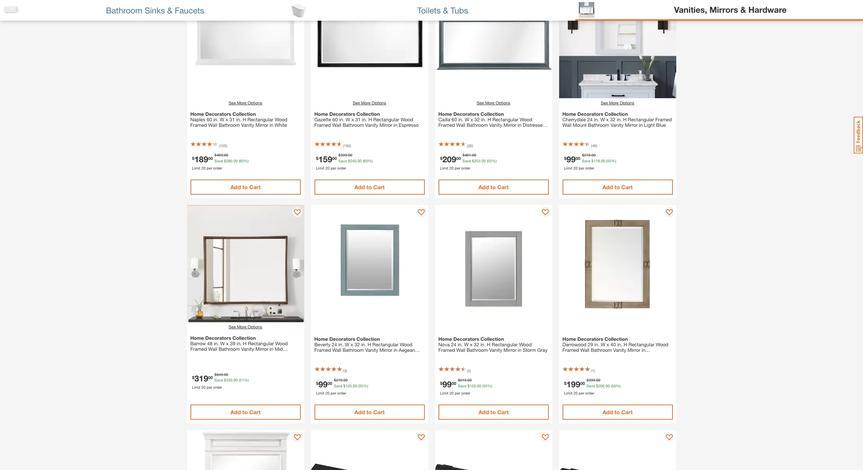 Task type: vqa. For each thing, say whether or not it's contained in the screenshot.


Task type: locate. For each thing, give the bounding box(es) containing it.
white
[[275, 122, 287, 128]]

$ 99 00 $ 219 . 00 save $ 120 . 00 ( 55 %) limit 20 per order down 3
[[316, 378, 368, 395]]

199
[[567, 379, 581, 389]]

bathroom up the 1
[[591, 347, 612, 353]]

see up home decorators collection naples 60 in. w x 31 in. h rectangular wood framed wall bathroom vanity mirror in white
[[229, 100, 236, 106]]

framed inside home decorators collection cailla 60 in. w x 32 in. h rectangular wood framed wall bathroom vanity mirror in distressed blue fog
[[439, 122, 455, 128]]

limit inside '$ 209 00 $ 461 . 00 save $ 252 . 00 ( 55 %) limit 20 per order'
[[441, 166, 449, 170]]

display image for the beverly 24 in. w x 32 in. h rectangular wood framed wall bathroom vanity mirror in aegean teal image
[[418, 209, 425, 216]]

x up 2
[[470, 342, 473, 348]]

in inside home decorators collection beverly 24 in. w x 32 in. h rectangular wood framed wall bathroom vanity mirror in aegean teal
[[394, 347, 398, 353]]

w right nova
[[465, 342, 469, 348]]

cailla 25 in. w x 32 in. h rectangular wood framed wall bathroom vanity mirror in white wash image
[[187, 430, 304, 470]]

cherrydale 24 in. w x 32 in. h rectangular framed wall mount bathroom vanity mirror in light blue image
[[560, 0, 677, 98]]

decorators up mount
[[578, 111, 604, 117]]

00
[[224, 153, 228, 157], [348, 153, 353, 157], [472, 153, 477, 157], [592, 153, 596, 157], [208, 156, 213, 161], [333, 156, 337, 161], [457, 156, 461, 161], [576, 156, 581, 161], [234, 158, 238, 163], [358, 158, 362, 163], [482, 158, 486, 163], [602, 158, 606, 163], [224, 372, 228, 377], [208, 375, 213, 380], [234, 378, 238, 382], [344, 378, 348, 382], [468, 378, 472, 382], [597, 378, 601, 382], [328, 381, 333, 386], [452, 381, 457, 386], [581, 381, 585, 386], [353, 384, 357, 388], [477, 384, 482, 388], [606, 384, 610, 388]]

vanity
[[241, 122, 254, 128], [366, 122, 379, 128], [490, 122, 503, 128], [611, 122, 624, 128], [241, 346, 254, 352], [366, 347, 379, 353], [490, 347, 503, 353], [614, 347, 627, 353]]

bathroom for home decorators collection beverly 24 in. w x 32 in. h rectangular wood framed wall bathroom vanity mirror in aegean teal
[[343, 347, 364, 353]]

1 horizontal spatial 31
[[356, 117, 361, 122]]

wall inside home decorators collection cailla 60 in. w x 32 in. h rectangular wood framed wall bathroom vanity mirror in distressed blue fog
[[457, 122, 466, 128]]

order down 3
[[338, 391, 346, 395]]

2 $ 99 00 $ 219 . 00 save $ 120 . 00 ( 55 %) limit 20 per order from the left
[[441, 378, 493, 395]]

bathroom inside home decorators collection darrowood 29 in. w x 40 in. h rectangular wood framed wall bathroom vanity mirror in whitewashed walnut
[[591, 347, 612, 353]]

collection inside home decorators collection nova 24 in. w x 32 in. h rectangular wood framed wall bathroom vanity mirror in storm gray
[[481, 336, 504, 342]]

framed inside home decorators collection naples 60 in. w x 31 in. h rectangular wood framed wall bathroom vanity mirror in white
[[191, 122, 207, 128]]

1 horizontal spatial $ 99 00 $ 219 . 00 save $ 120 . 00 ( 55 %) limit 20 per order
[[441, 378, 493, 395]]

20 for ( 180 )
[[326, 166, 330, 170]]

vanity inside home decorators collection gazette 60 in. w x 31 in. h rectangular wood framed wall bathroom vanity mirror in espresso
[[366, 122, 379, 128]]

order inside $ 189 00 $ 469 . 00 save $ 280 . 00 ( 60 %) limit 20 per order
[[213, 166, 222, 170]]

in inside home decorators collection gazette 60 in. w x 31 in. h rectangular wood framed wall bathroom vanity mirror in espresso
[[394, 122, 398, 128]]

home for nova
[[439, 336, 452, 342]]

cherrydale
[[563, 117, 586, 122]]

399
[[341, 153, 347, 157], [589, 378, 596, 382]]

180
[[344, 143, 351, 148]]

31 for 189
[[230, 117, 235, 122]]

$ 199 00 $ 399 . 00 save $ 200 . 00 ( 50 %) limit 20 per order
[[565, 378, 621, 395]]

0 horizontal spatial 99
[[319, 379, 328, 389]]

$ 189 00 $ 469 . 00 save $ 280 . 00 ( 60 %) limit 20 per order
[[192, 153, 249, 170]]

home for barrow
[[191, 335, 204, 341]]

framed for home decorators collection darrowood 29 in. w x 40 in. h rectangular wood framed wall bathroom vanity mirror in whitewashed walnut
[[563, 347, 579, 353]]

bathroom sinks & faucets image
[[3, 3, 19, 18]]

h inside home decorators collection darrowood 29 in. w x 40 in. h rectangular wood framed wall bathroom vanity mirror in whitewashed walnut
[[624, 342, 628, 348]]

see more options link for 99
[[601, 100, 635, 106]]

32
[[475, 117, 480, 122], [611, 117, 616, 122], [355, 342, 360, 348], [474, 342, 480, 348]]

2 horizontal spatial 24
[[588, 117, 593, 122]]

light
[[645, 122, 655, 128]]

see more options link up home decorators collection gazette 60 in. w x 31 in. h rectangular wood framed wall bathroom vanity mirror in espresso
[[353, 100, 387, 106]]

wall inside home decorators collection gazette 60 in. w x 31 in. h rectangular wood framed wall bathroom vanity mirror in espresso
[[333, 122, 342, 128]]

vanity inside home decorators collection beverly 24 in. w x 32 in. h rectangular wood framed wall bathroom vanity mirror in aegean teal
[[366, 347, 379, 353]]

wood for cailla 60 in. w x 32 in. h rectangular wood framed wall bathroom vanity mirror in distressed blue fog
[[520, 117, 533, 122]]

399 down 180
[[341, 153, 347, 157]]

40
[[611, 342, 616, 348]]

framed inside home decorators collection barrow 48 in. w x 39 in. h rectangular wood framed wall bathroom vanity mirror in mid century acacia
[[191, 346, 207, 352]]

mirror inside home decorators collection naples 60 in. w x 31 in. h rectangular wood framed wall bathroom vanity mirror in white
[[256, 122, 269, 128]]

( 26 )
[[467, 143, 473, 148]]

wall left walnut
[[581, 347, 590, 353]]

1 horizontal spatial display image
[[542, 434, 549, 441]]

219
[[336, 378, 343, 382], [460, 378, 467, 382]]

options up home decorators collection cherrydale 24 in. w x 32 in. h rectangular framed wall mount bathroom vanity mirror in light blue
[[620, 100, 635, 106]]

x for nova
[[470, 342, 473, 348]]

w right cailla
[[465, 117, 470, 122]]

see more options link up home decorators collection barrow 48 in. w x 39 in. h rectangular wood framed wall bathroom vanity mirror in mid century acacia
[[229, 324, 262, 330]]

219 for beverly
[[336, 378, 343, 382]]

x left 40
[[607, 342, 610, 348]]

120
[[346, 384, 352, 388], [470, 384, 476, 388]]

framed for home decorators collection nova 24 in. w x 32 in. h rectangular wood framed wall bathroom vanity mirror in storm gray
[[439, 347, 455, 353]]

wood
[[275, 117, 288, 122], [401, 117, 414, 122], [520, 117, 533, 122], [275, 341, 288, 347], [400, 342, 413, 348], [520, 342, 532, 348], [656, 342, 669, 348]]

2 horizontal spatial 99
[[567, 154, 576, 164]]

20 inside '$ 209 00 $ 461 . 00 save $ 252 . 00 ( 55 %) limit 20 per order'
[[450, 166, 454, 170]]

in for whitewashed
[[642, 347, 646, 353]]

home decorators collection darrowood 29 in. w x 40 in. h rectangular wood framed wall bathroom vanity mirror in whitewashed walnut
[[563, 336, 669, 359]]

save inside $ 159 00 $ 399 . 00 save $ 240 . 00 ( 60 %) limit 20 per order
[[339, 158, 347, 163]]

framed for home decorators collection cailla 60 in. w x 32 in. h rectangular wood framed wall bathroom vanity mirror in distressed blue fog
[[439, 122, 455, 128]]

vanity inside home decorators collection cherrydale 24 in. w x 32 in. h rectangular framed wall mount bathroom vanity mirror in light blue
[[611, 122, 624, 128]]

limit inside "$ 99 00 $ 218 . 00 save $ 119 . 00 ( 55 %) limit 20 per order"
[[565, 166, 573, 170]]

1 horizontal spatial 24
[[451, 342, 457, 348]]

1 horizontal spatial 219
[[460, 378, 467, 382]]

darrowood 29 in. w x 40 in. h rectangular wood framed wall bathroom vanity mirror in whitewashed walnut image
[[560, 205, 677, 322]]

bathroom up 26
[[467, 122, 488, 128]]

399 down ( 1 )
[[589, 378, 596, 382]]

$ 99 00 $ 219 . 00 save $ 120 . 00 ( 55 %) limit 20 per order for home decorators collection beverly 24 in. w x 32 in. h rectangular wood framed wall bathroom vanity mirror in aegean teal
[[316, 378, 368, 395]]

55
[[488, 158, 492, 163], [608, 158, 612, 163], [359, 384, 364, 388], [484, 384, 488, 388]]

display image
[[418, 209, 425, 216], [542, 209, 549, 216], [666, 209, 673, 216], [294, 434, 301, 441], [418, 434, 425, 441], [666, 434, 673, 441]]

add
[[231, 184, 241, 190], [355, 184, 365, 190], [479, 184, 489, 190], [603, 184, 614, 190], [231, 409, 241, 416], [355, 409, 365, 416], [479, 409, 489, 416], [603, 409, 614, 416]]

more for 189
[[237, 100, 247, 106]]

see more options link up home decorators collection cherrydale 24 in. w x 32 in. h rectangular framed wall mount bathroom vanity mirror in light blue
[[601, 100, 635, 106]]

rectangular inside home decorators collection cailla 60 in. w x 32 in. h rectangular wood framed wall bathroom vanity mirror in distressed blue fog
[[493, 117, 519, 122]]

mirror
[[256, 122, 269, 128], [380, 122, 393, 128], [504, 122, 517, 128], [625, 122, 638, 128], [256, 346, 269, 352], [380, 347, 393, 353], [504, 347, 517, 353], [628, 347, 641, 353]]

wall
[[208, 122, 217, 128], [333, 122, 342, 128], [457, 122, 466, 128], [563, 122, 572, 128], [208, 346, 217, 352], [333, 347, 342, 353], [457, 347, 466, 353], [581, 347, 590, 353]]

cart
[[249, 184, 261, 190], [374, 184, 385, 190], [498, 184, 509, 190], [622, 184, 633, 190], [249, 409, 261, 416], [374, 409, 385, 416], [498, 409, 509, 416], [622, 409, 633, 416]]

60 right 280
[[240, 158, 244, 163]]

home decorators collection cailla 60 in. w x 32 in. h rectangular wood framed wall bathroom vanity mirror in distressed blue fog
[[439, 111, 546, 133]]

display image
[[294, 209, 301, 216], [542, 434, 549, 441]]

h inside home decorators collection beverly 24 in. w x 32 in. h rectangular wood framed wall bathroom vanity mirror in aegean teal
[[368, 342, 371, 348]]

simple modern square 5-1/16 in. (128 mm) matte black cabinet drawer pull (30-pack) image
[[311, 430, 428, 470]]

order
[[213, 166, 222, 170], [338, 166, 346, 170], [462, 166, 471, 170], [586, 166, 595, 170], [213, 385, 222, 390], [338, 391, 346, 395], [462, 391, 471, 395], [586, 391, 595, 395]]

99
[[567, 154, 576, 164], [319, 379, 328, 389], [443, 379, 452, 389]]

see for 99
[[601, 100, 609, 106]]

decorators inside home decorators collection barrow 48 in. w x 39 in. h rectangular wood framed wall bathroom vanity mirror in mid century acacia
[[206, 335, 231, 341]]

mirror inside home decorators collection cailla 60 in. w x 32 in. h rectangular wood framed wall bathroom vanity mirror in distressed blue fog
[[504, 122, 517, 128]]

decorators up fog
[[454, 111, 480, 117]]

see up home decorators collection gazette 60 in. w x 31 in. h rectangular wood framed wall bathroom vanity mirror in espresso
[[353, 100, 360, 106]]

per inside "$ 99 00 $ 218 . 00 save $ 119 . 00 ( 55 %) limit 20 per order"
[[579, 166, 585, 170]]

w for darrowood
[[601, 342, 606, 348]]

add to cart button
[[191, 180, 301, 195], [315, 180, 425, 195], [439, 180, 549, 195], [563, 180, 673, 195], [191, 405, 301, 420], [315, 405, 425, 420], [439, 405, 549, 420], [563, 405, 673, 420]]

in left espresso
[[394, 122, 398, 128]]

per for ( 105 )
[[207, 166, 212, 170]]

%) for ( 26 )
[[492, 158, 497, 163]]

1 $ 99 00 $ 219 . 00 save $ 120 . 00 ( 55 %) limit 20 per order from the left
[[316, 378, 368, 395]]

) for ( 2 )
[[470, 369, 471, 373]]

per inside $ 189 00 $ 469 . 00 save $ 280 . 00 ( 60 %) limit 20 per order
[[207, 166, 212, 170]]

teal
[[315, 353, 323, 359]]

mirror left mid
[[256, 346, 269, 352]]

mirror right 40
[[628, 347, 641, 353]]

home decorators collection naples 60 in. w x 31 in. h rectangular wood framed wall bathroom vanity mirror in white
[[191, 111, 288, 128]]

bathroom for home decorators collection barrow 48 in. w x 39 in. h rectangular wood framed wall bathroom vanity mirror in mid century acacia
[[219, 346, 240, 352]]

w right mount
[[601, 117, 605, 122]]

24 right mount
[[588, 117, 593, 122]]

decorators up ( 105 )
[[206, 111, 231, 117]]

per inside '$ 209 00 $ 461 . 00 save $ 252 . 00 ( 55 %) limit 20 per order'
[[455, 166, 461, 170]]

) for ( 46 )
[[597, 143, 598, 148]]

in left white
[[270, 122, 274, 128]]

in inside home decorators collection cailla 60 in. w x 32 in. h rectangular wood framed wall bathroom vanity mirror in distressed blue fog
[[518, 122, 522, 128]]

0 horizontal spatial display image
[[294, 209, 301, 216]]

55 for ( 26 )
[[488, 158, 492, 163]]

rectangular inside home decorators collection naples 60 in. w x 31 in. h rectangular wood framed wall bathroom vanity mirror in white
[[248, 117, 274, 122]]

order down 119 on the top right of page
[[586, 166, 595, 170]]

to
[[243, 184, 248, 190], [367, 184, 372, 190], [491, 184, 496, 190], [615, 184, 620, 190], [243, 409, 248, 416], [367, 409, 372, 416], [491, 409, 496, 416], [615, 409, 620, 416]]

%) inside "$ 319 00 $ 649 . 00 save $ 330 . 00 ( 51 %) limit 20 per order"
[[244, 378, 249, 382]]

vanity inside home decorators collection barrow 48 in. w x 39 in. h rectangular wood framed wall bathroom vanity mirror in mid century acacia
[[241, 346, 254, 352]]

options for 159
[[372, 100, 387, 106]]

$ 99 00 $ 219 . 00 save $ 120 . 00 ( 55 %) limit 20 per order for home decorators collection nova 24 in. w x 32 in. h rectangular wood framed wall bathroom vanity mirror in storm gray
[[441, 378, 493, 395]]

1 120 from the left
[[346, 384, 352, 388]]

20
[[202, 166, 206, 170], [326, 166, 330, 170], [450, 166, 454, 170], [574, 166, 578, 170], [202, 385, 206, 390], [326, 391, 330, 395], [450, 391, 454, 395], [574, 391, 578, 395]]

wall right century
[[208, 346, 217, 352]]

w right beverly
[[345, 342, 350, 348]]

4 in. (102 mm) matte black cabinet straight bar drawer pull (10-pack) image
[[435, 430, 553, 470]]

options up home decorators collection naples 60 in. w x 31 in. h rectangular wood framed wall bathroom vanity mirror in white
[[248, 100, 262, 106]]

bathroom up 2
[[467, 347, 488, 353]]

more for 159
[[361, 100, 371, 106]]

order inside the $ 199 00 $ 399 . 00 save $ 200 . 00 ( 50 %) limit 20 per order
[[586, 391, 595, 395]]

w for cailla
[[465, 117, 470, 122]]

w inside home decorators collection beverly 24 in. w x 32 in. h rectangular wood framed wall bathroom vanity mirror in aegean teal
[[345, 342, 350, 348]]

order down 2
[[462, 391, 471, 395]]

x right beverly
[[351, 342, 353, 348]]

collection inside home decorators collection gazette 60 in. w x 31 in. h rectangular wood framed wall bathroom vanity mirror in espresso
[[357, 111, 380, 117]]

1 vertical spatial display image
[[542, 434, 549, 441]]

rectangular for storm
[[492, 342, 518, 348]]

home for cherrydale
[[563, 111, 577, 117]]

see more options up home decorators collection cailla 60 in. w x 32 in. h rectangular wood framed wall bathroom vanity mirror in distressed blue fog
[[477, 100, 511, 106]]

) for ( 26 )
[[473, 143, 473, 148]]

mirror left white
[[256, 122, 269, 128]]

vanity inside home decorators collection naples 60 in. w x 31 in. h rectangular wood framed wall bathroom vanity mirror in white
[[241, 122, 254, 128]]

mirror for espresso
[[380, 122, 393, 128]]

mirror inside home decorators collection cherrydale 24 in. w x 32 in. h rectangular framed wall mount bathroom vanity mirror in light blue
[[625, 122, 638, 128]]

wall right nova
[[457, 347, 466, 353]]

decorators inside home decorators collection darrowood 29 in. w x 40 in. h rectangular wood framed wall bathroom vanity mirror in whitewashed walnut
[[578, 336, 604, 342]]

w right naples
[[220, 117, 225, 122]]

decorators inside home decorators collection gazette 60 in. w x 31 in. h rectangular wood framed wall bathroom vanity mirror in espresso
[[330, 111, 356, 117]]

rectangular for distressed
[[493, 117, 519, 122]]

31 inside home decorators collection gazette 60 in. w x 31 in. h rectangular wood framed wall bathroom vanity mirror in espresso
[[356, 117, 361, 122]]

vanity for light
[[611, 122, 624, 128]]

per
[[207, 166, 212, 170], [331, 166, 336, 170], [455, 166, 461, 170], [579, 166, 585, 170], [207, 385, 212, 390], [331, 391, 336, 395], [455, 391, 461, 395], [579, 391, 585, 395]]

x
[[226, 117, 228, 122], [352, 117, 354, 122], [471, 117, 474, 122], [607, 117, 609, 122], [226, 341, 229, 347], [351, 342, 353, 348], [470, 342, 473, 348], [607, 342, 610, 348]]

h
[[243, 117, 246, 122], [369, 117, 372, 122], [488, 117, 491, 122], [624, 117, 627, 122], [243, 341, 247, 347], [368, 342, 371, 348], [487, 342, 491, 348], [624, 342, 628, 348]]

0 vertical spatial 399
[[341, 153, 347, 157]]

see more options for 159
[[353, 100, 387, 106]]

gazette
[[315, 117, 331, 122]]

60 inside $ 159 00 $ 399 . 00 save $ 240 . 00 ( 60 %) limit 20 per order
[[364, 158, 368, 163]]

x for gazette
[[352, 117, 354, 122]]

bathroom
[[106, 5, 143, 15], [219, 122, 240, 128], [343, 122, 364, 128], [467, 122, 488, 128], [589, 122, 610, 128], [219, 346, 240, 352], [343, 347, 364, 353], [467, 347, 488, 353], [591, 347, 612, 353]]

1 31 from the left
[[230, 117, 235, 122]]

see for 159
[[353, 100, 360, 106]]

save for ( 46 )
[[583, 158, 591, 163]]

see up home decorators collection cailla 60 in. w x 32 in. h rectangular wood framed wall bathroom vanity mirror in distressed blue fog
[[477, 100, 484, 106]]

0 horizontal spatial 24
[[332, 342, 337, 348]]

h for storm
[[487, 342, 491, 348]]

x for darrowood
[[607, 342, 610, 348]]

&
[[741, 5, 747, 14], [167, 5, 173, 15], [443, 5, 449, 15]]

0 vertical spatial display image
[[294, 209, 301, 216]]

29
[[588, 342, 594, 348]]

framed inside home decorators collection nova 24 in. w x 32 in. h rectangular wood framed wall bathroom vanity mirror in storm gray
[[439, 347, 455, 353]]

0 horizontal spatial 219
[[336, 378, 343, 382]]

1 horizontal spatial blue
[[657, 122, 666, 128]]

wall inside home decorators collection naples 60 in. w x 31 in. h rectangular wood framed wall bathroom vanity mirror in white
[[208, 122, 217, 128]]

200
[[599, 384, 605, 388]]

save for ( 105 )
[[215, 158, 223, 163]]

w inside home decorators collection cherrydale 24 in. w x 32 in. h rectangular framed wall mount bathroom vanity mirror in light blue
[[601, 117, 605, 122]]

bathroom inside home decorators collection barrow 48 in. w x 39 in. h rectangular wood framed wall bathroom vanity mirror in mid century acacia
[[219, 346, 240, 352]]

%) inside $ 159 00 $ 399 . 00 save $ 240 . 00 ( 60 %) limit 20 per order
[[368, 158, 373, 163]]

limit for ( 26 )
[[441, 166, 449, 170]]

w inside home decorators collection naples 60 in. w x 31 in. h rectangular wood framed wall bathroom vanity mirror in white
[[220, 117, 225, 122]]

& right mirrors
[[741, 5, 747, 14]]

see up 39
[[229, 324, 236, 330]]

w inside home decorators collection gazette 60 in. w x 31 in. h rectangular wood framed wall bathroom vanity mirror in espresso
[[346, 117, 350, 122]]

wall inside home decorators collection barrow 48 in. w x 39 in. h rectangular wood framed wall bathroom vanity mirror in mid century acacia
[[208, 346, 217, 352]]

120 down 3
[[346, 384, 352, 388]]

60 right gazette
[[333, 117, 338, 122]]

60
[[207, 117, 212, 122], [333, 117, 338, 122], [452, 117, 457, 122], [240, 158, 244, 163], [364, 158, 368, 163]]

options up home decorators collection gazette 60 in. w x 31 in. h rectangular wood framed wall bathroom vanity mirror in espresso
[[372, 100, 387, 106]]

60 right cailla
[[452, 117, 457, 122]]

(
[[219, 143, 220, 148], [343, 143, 344, 148], [467, 143, 468, 148], [592, 143, 592, 148], [239, 158, 240, 163], [363, 158, 364, 163], [487, 158, 488, 163], [607, 158, 608, 163], [343, 369, 344, 373], [467, 369, 468, 373], [592, 369, 592, 373], [239, 378, 240, 382], [358, 384, 359, 388], [483, 384, 484, 388], [611, 384, 612, 388]]

decorators inside home decorators collection beverly 24 in. w x 32 in. h rectangular wood framed wall bathroom vanity mirror in aegean teal
[[330, 336, 356, 342]]

vanity inside home decorators collection nova 24 in. w x 32 in. h rectangular wood framed wall bathroom vanity mirror in storm gray
[[490, 347, 503, 353]]

wall inside home decorators collection darrowood 29 in. w x 40 in. h rectangular wood framed wall bathroom vanity mirror in whitewashed walnut
[[581, 347, 590, 353]]

per for ( 26 )
[[455, 166, 461, 170]]

32 inside home decorators collection cailla 60 in. w x 32 in. h rectangular wood framed wall bathroom vanity mirror in distressed blue fog
[[475, 117, 480, 122]]

bathroom for home decorators collection darrowood 29 in. w x 40 in. h rectangular wood framed wall bathroom vanity mirror in whitewashed walnut
[[591, 347, 612, 353]]

in
[[270, 122, 274, 128], [394, 122, 398, 128], [518, 122, 522, 128], [640, 122, 643, 128], [270, 346, 274, 352], [394, 347, 398, 353], [518, 347, 522, 353], [642, 347, 646, 353]]

order down 469
[[213, 166, 222, 170]]

x right gazette
[[352, 117, 354, 122]]

1 horizontal spatial 399
[[589, 378, 596, 382]]

see more options
[[229, 100, 262, 106], [353, 100, 387, 106], [477, 100, 511, 106], [601, 100, 635, 106], [229, 324, 262, 330]]

more up home decorators collection cherrydale 24 in. w x 32 in. h rectangular framed wall mount bathroom vanity mirror in light blue
[[610, 100, 619, 106]]

see
[[229, 100, 236, 106], [353, 100, 360, 106], [477, 100, 484, 106], [601, 100, 609, 106], [229, 324, 236, 330]]

mirror left storm
[[504, 347, 517, 353]]

save for ( 3 )
[[334, 384, 343, 388]]

0 horizontal spatial 120
[[346, 384, 352, 388]]

1 219 from the left
[[336, 378, 343, 382]]

see more options link up home decorators collection cailla 60 in. w x 32 in. h rectangular wood framed wall bathroom vanity mirror in distressed blue fog
[[477, 100, 511, 106]]

order down ( 180 )
[[338, 166, 346, 170]]

simple wrapped bar 5-1/16 in. (128 mm) matte black cabinet drawer pull (10-pack) image
[[560, 430, 677, 470]]

see more options up home decorators collection gazette 60 in. w x 31 in. h rectangular wood framed wall bathroom vanity mirror in espresso
[[353, 100, 387, 106]]

wall inside home decorators collection nova 24 in. w x 32 in. h rectangular wood framed wall bathroom vanity mirror in storm gray
[[457, 347, 466, 353]]

99 inside "$ 99 00 $ 218 . 00 save $ 119 . 00 ( 55 %) limit 20 per order"
[[567, 154, 576, 164]]

home inside home decorators collection cailla 60 in. w x 32 in. h rectangular wood framed wall bathroom vanity mirror in distressed blue fog
[[439, 111, 452, 117]]

see more options up home decorators collection cherrydale 24 in. w x 32 in. h rectangular framed wall mount bathroom vanity mirror in light blue
[[601, 100, 635, 106]]

mid
[[275, 346, 283, 352]]

vanity for storm
[[490, 347, 503, 353]]

120 down 2
[[470, 384, 476, 388]]

h for distressed
[[488, 117, 491, 122]]

decorators up ( 180 )
[[330, 111, 356, 117]]

in for espresso
[[394, 122, 398, 128]]

options
[[248, 100, 262, 106], [372, 100, 387, 106], [496, 100, 511, 106], [620, 100, 635, 106], [248, 324, 262, 330]]

in inside home decorators collection barrow 48 in. w x 39 in. h rectangular wood framed wall bathroom vanity mirror in mid century acacia
[[270, 346, 274, 352]]

in inside home decorators collection naples 60 in. w x 31 in. h rectangular wood framed wall bathroom vanity mirror in white
[[270, 122, 274, 128]]

more
[[237, 100, 247, 106], [361, 100, 371, 106], [486, 100, 495, 106], [610, 100, 619, 106], [237, 324, 247, 330]]

1 vertical spatial 399
[[589, 378, 596, 382]]

in left storm
[[518, 347, 522, 353]]

0 horizontal spatial $ 99 00 $ 219 . 00 save $ 120 . 00 ( 55 %) limit 20 per order
[[316, 378, 368, 395]]

20 inside "$ 99 00 $ 218 . 00 save $ 119 . 00 ( 55 %) limit 20 per order"
[[574, 166, 578, 170]]

darrowood
[[563, 342, 587, 348]]

see up home decorators collection cherrydale 24 in. w x 32 in. h rectangular framed wall mount bathroom vanity mirror in light blue
[[601, 100, 609, 106]]

framed inside home decorators collection darrowood 29 in. w x 40 in. h rectangular wood framed wall bathroom vanity mirror in whitewashed walnut
[[563, 347, 579, 353]]

2 31 from the left
[[356, 117, 361, 122]]

50
[[612, 384, 617, 388]]

%) inside the $ 199 00 $ 399 . 00 save $ 200 . 00 ( 50 %) limit 20 per order
[[617, 384, 621, 388]]

120 for nova
[[470, 384, 476, 388]]

h inside home decorators collection naples 60 in. w x 31 in. h rectangular wood framed wall bathroom vanity mirror in white
[[243, 117, 246, 122]]

home for cailla
[[439, 111, 452, 117]]

home for beverly
[[315, 336, 328, 342]]

bathroom up 180
[[343, 122, 364, 128]]

bathroom left sinks
[[106, 5, 143, 15]]

in.
[[214, 117, 219, 122], [236, 117, 242, 122], [340, 117, 345, 122], [362, 117, 367, 122], [459, 117, 464, 122], [482, 117, 487, 122], [595, 117, 600, 122], [617, 117, 622, 122], [214, 341, 219, 347], [237, 341, 242, 347], [339, 342, 344, 348], [362, 342, 367, 348], [458, 342, 463, 348], [481, 342, 486, 348], [595, 342, 600, 348], [618, 342, 623, 348]]

rectangular inside home decorators collection barrow 48 in. w x 39 in. h rectangular wood framed wall bathroom vanity mirror in mid century acacia
[[248, 341, 274, 347]]

1 horizontal spatial 120
[[470, 384, 476, 388]]

mirror left light
[[625, 122, 638, 128]]

)
[[226, 143, 227, 148], [351, 143, 351, 148], [473, 143, 473, 148], [597, 143, 598, 148], [346, 369, 347, 373], [470, 369, 471, 373], [595, 369, 596, 373]]

x left 39
[[226, 341, 229, 347]]

w
[[220, 117, 225, 122], [346, 117, 350, 122], [465, 117, 470, 122], [601, 117, 605, 122], [220, 341, 225, 347], [345, 342, 350, 348], [465, 342, 469, 348], [601, 342, 606, 348]]

decorators right nova
[[454, 336, 480, 342]]

see for 189
[[229, 100, 236, 106]]

469
[[217, 153, 223, 157]]

see more options up home decorators collection barrow 48 in. w x 39 in. h rectangular wood framed wall bathroom vanity mirror in mid century acacia
[[229, 324, 262, 330]]

%) inside '$ 209 00 $ 461 . 00 save $ 252 . 00 ( 55 %) limit 20 per order'
[[492, 158, 497, 163]]

& left the "tubs"
[[443, 5, 449, 15]]

w inside home decorators collection barrow 48 in. w x 39 in. h rectangular wood framed wall bathroom vanity mirror in mid century acacia
[[220, 341, 225, 347]]

) for ( 3 )
[[346, 369, 347, 373]]

55 inside "$ 99 00 $ 218 . 00 save $ 119 . 00 ( 55 %) limit 20 per order"
[[608, 158, 612, 163]]

rectangular inside home decorators collection beverly 24 in. w x 32 in. h rectangular wood framed wall bathroom vanity mirror in aegean teal
[[373, 342, 399, 348]]

framed for home decorators collection gazette 60 in. w x 31 in. h rectangular wood framed wall bathroom vanity mirror in espresso
[[315, 122, 331, 128]]

399 for 159
[[341, 153, 347, 157]]

rectangular inside home decorators collection cherrydale 24 in. w x 32 in. h rectangular framed wall mount bathroom vanity mirror in light blue
[[629, 117, 655, 122]]

20 inside "$ 319 00 $ 649 . 00 save $ 330 . 00 ( 51 %) limit 20 per order"
[[202, 385, 206, 390]]

w for nova
[[465, 342, 469, 348]]

0 horizontal spatial blue
[[439, 128, 448, 133]]

per for ( 1 )
[[579, 391, 585, 395]]

218
[[585, 153, 591, 157]]

wall left mount
[[563, 122, 572, 128]]

blue
[[657, 122, 666, 128], [439, 128, 448, 133]]

w inside home decorators collection nova 24 in. w x 32 in. h rectangular wood framed wall bathroom vanity mirror in storm gray
[[465, 342, 469, 348]]

24 right beverly
[[332, 342, 337, 348]]

31 inside home decorators collection naples 60 in. w x 31 in. h rectangular wood framed wall bathroom vanity mirror in white
[[230, 117, 235, 122]]

in for distressed
[[518, 122, 522, 128]]

46
[[592, 143, 597, 148]]

24 inside home decorators collection nova 24 in. w x 32 in. h rectangular wood framed wall bathroom vanity mirror in storm gray
[[451, 342, 457, 348]]

decorators
[[206, 111, 231, 117], [330, 111, 356, 117], [454, 111, 480, 117], [578, 111, 604, 117], [206, 335, 231, 341], [330, 336, 356, 342], [454, 336, 480, 342], [578, 336, 604, 342]]

h inside home decorators collection cherrydale 24 in. w x 32 in. h rectangular framed wall mount bathroom vanity mirror in light blue
[[624, 117, 627, 122]]

bathroom right "48"
[[219, 346, 240, 352]]

more up home decorators collection cailla 60 in. w x 32 in. h rectangular wood framed wall bathroom vanity mirror in distressed blue fog
[[486, 100, 495, 106]]

home
[[191, 111, 204, 117], [315, 111, 328, 117], [439, 111, 452, 117], [563, 111, 577, 117], [191, 335, 204, 341], [315, 336, 328, 342], [439, 336, 452, 342], [563, 336, 577, 342]]

century
[[191, 352, 208, 358]]

save
[[215, 158, 223, 163], [339, 158, 347, 163], [463, 158, 471, 163], [583, 158, 591, 163], [215, 378, 223, 382], [334, 384, 343, 388], [458, 384, 467, 388], [587, 384, 596, 388]]

wall right beverly
[[333, 347, 342, 353]]

framed
[[656, 117, 672, 122], [191, 122, 207, 128], [315, 122, 331, 128], [439, 122, 455, 128], [191, 346, 207, 352], [315, 347, 331, 353], [439, 347, 455, 353], [563, 347, 579, 353]]

0 horizontal spatial &
[[167, 5, 173, 15]]

60 for 159
[[333, 117, 338, 122]]

bathroom inside home decorators collection nova 24 in. w x 32 in. h rectangular wood framed wall bathroom vanity mirror in storm gray
[[467, 347, 488, 353]]

60 right naples
[[207, 117, 212, 122]]

%) for ( 105 )
[[244, 158, 249, 163]]

2 219 from the left
[[460, 378, 467, 382]]

32 inside home decorators collection nova 24 in. w x 32 in. h rectangular wood framed wall bathroom vanity mirror in storm gray
[[474, 342, 480, 348]]

framed for home decorators collection barrow 48 in. w x 39 in. h rectangular wood framed wall bathroom vanity mirror in mid century acacia
[[191, 346, 207, 352]]

in left distressed
[[518, 122, 522, 128]]

31
[[230, 117, 235, 122], [356, 117, 361, 122]]

mirror left aegean
[[380, 347, 393, 353]]

options for 209
[[496, 100, 511, 106]]

collection for storm
[[481, 336, 504, 342]]

wood inside home decorators collection cailla 60 in. w x 32 in. h rectangular wood framed wall bathroom vanity mirror in distressed blue fog
[[520, 117, 533, 122]]

& right sinks
[[167, 5, 173, 15]]

bathroom right mount
[[589, 122, 610, 128]]

24
[[588, 117, 593, 122], [332, 342, 337, 348], [451, 342, 457, 348]]

see more options link up home decorators collection naples 60 in. w x 31 in. h rectangular wood framed wall bathroom vanity mirror in white
[[229, 100, 262, 106]]

collection inside home decorators collection cailla 60 in. w x 32 in. h rectangular wood framed wall bathroom vanity mirror in distressed blue fog
[[481, 111, 504, 117]]

bathroom up the 105
[[219, 122, 240, 128]]

bathroom up 3
[[343, 347, 364, 353]]

24 for nova
[[451, 342, 457, 348]]

2 120 from the left
[[470, 384, 476, 388]]

order down 649
[[213, 385, 222, 390]]

1 horizontal spatial &
[[443, 5, 449, 15]]

bathroom inside home decorators collection beverly 24 in. w x 32 in. h rectangular wood framed wall bathroom vanity mirror in aegean teal
[[343, 347, 364, 353]]

wood for barrow 48 in. w x 39 in. h rectangular wood framed wall bathroom vanity mirror in mid century acacia
[[275, 341, 288, 347]]

rectangular inside home decorators collection darrowood 29 in. w x 40 in. h rectangular wood framed wall bathroom vanity mirror in whitewashed walnut
[[629, 342, 655, 348]]

2 horizontal spatial &
[[741, 5, 747, 14]]

blue right light
[[657, 122, 666, 128]]

order down the 1
[[586, 391, 595, 395]]

20 inside the $ 199 00 $ 399 . 00 save $ 200 . 00 ( 50 %) limit 20 per order
[[574, 391, 578, 395]]

rectangular for white
[[248, 117, 274, 122]]

in left mid
[[270, 346, 274, 352]]

in for white
[[270, 122, 274, 128]]

x inside home decorators collection barrow 48 in. w x 39 in. h rectangular wood framed wall bathroom vanity mirror in mid century acacia
[[226, 341, 229, 347]]

framed inside home decorators collection beverly 24 in. w x 32 in. h rectangular wood framed wall bathroom vanity mirror in aegean teal
[[315, 347, 331, 353]]

$
[[215, 153, 217, 157], [339, 153, 341, 157], [463, 153, 465, 157], [583, 153, 585, 157], [192, 156, 195, 161], [316, 156, 319, 161], [441, 156, 443, 161], [565, 156, 567, 161], [224, 158, 226, 163], [348, 158, 350, 163], [472, 158, 475, 163], [592, 158, 594, 163], [215, 372, 217, 377], [192, 375, 195, 380], [224, 378, 226, 382], [334, 378, 336, 382], [458, 378, 460, 382], [587, 378, 589, 382], [316, 381, 319, 386], [441, 381, 443, 386], [565, 381, 567, 386], [344, 384, 346, 388], [468, 384, 470, 388], [597, 384, 599, 388]]

display image for nova 24 in. w x 32 in. h rectangular wood framed wall bathroom vanity mirror in storm gray image
[[542, 209, 549, 216]]

mirror inside home decorators collection nova 24 in. w x 32 in. h rectangular wood framed wall bathroom vanity mirror in storm gray
[[504, 347, 517, 353]]

in for aegean
[[394, 347, 398, 353]]

wall right cailla
[[457, 122, 466, 128]]

0 horizontal spatial 31
[[230, 117, 235, 122]]

in left aegean
[[394, 347, 398, 353]]

rectangular inside home decorators collection gazette 60 in. w x 31 in. h rectangular wood framed wall bathroom vanity mirror in espresso
[[374, 117, 400, 122]]

limit for ( 1 )
[[565, 391, 573, 395]]

decorators up walnut
[[578, 336, 604, 342]]

save inside the $ 199 00 $ 399 . 00 save $ 200 . 00 ( 50 %) limit 20 per order
[[587, 384, 596, 388]]

collection
[[233, 111, 256, 117], [357, 111, 380, 117], [481, 111, 504, 117], [605, 111, 628, 117], [233, 335, 256, 341], [357, 336, 380, 342], [481, 336, 504, 342], [605, 336, 628, 342]]

$ 99 00 $ 219 . 00 save $ 120 . 00 ( 55 %) limit 20 per order down 2
[[441, 378, 493, 395]]

collection for whitewashed
[[605, 336, 628, 342]]

x inside home decorators collection darrowood 29 in. w x 40 in. h rectangular wood framed wall bathroom vanity mirror in whitewashed walnut
[[607, 342, 610, 348]]

per inside $ 159 00 $ 399 . 00 save $ 240 . 00 ( 60 %) limit 20 per order
[[331, 166, 336, 170]]

in left light
[[640, 122, 643, 128]]

wall inside home decorators collection beverly 24 in. w x 32 in. h rectangular wood framed wall bathroom vanity mirror in aegean teal
[[333, 347, 342, 353]]

mirror for white
[[256, 122, 269, 128]]

order down '461'
[[462, 166, 471, 170]]

mirror left distressed
[[504, 122, 517, 128]]

in inside home decorators collection cherrydale 24 in. w x 32 in. h rectangular framed wall mount bathroom vanity mirror in light blue
[[640, 122, 643, 128]]

blue inside home decorators collection cailla 60 in. w x 32 in. h rectangular wood framed wall bathroom vanity mirror in distressed blue fog
[[439, 128, 448, 133]]

w inside home decorators collection darrowood 29 in. w x 40 in. h rectangular wood framed wall bathroom vanity mirror in whitewashed walnut
[[601, 342, 606, 348]]

tubs
[[451, 5, 469, 15]]

mirror left espresso
[[380, 122, 393, 128]]

60 inside home decorators collection gazette 60 in. w x 31 in. h rectangular wood framed wall bathroom vanity mirror in espresso
[[333, 117, 338, 122]]

framed for home decorators collection naples 60 in. w x 31 in. h rectangular wood framed wall bathroom vanity mirror in white
[[191, 122, 207, 128]]

32 for cherrydale
[[611, 117, 616, 122]]

60 right 240
[[364, 158, 368, 163]]

decorators up 3
[[330, 336, 356, 342]]

wood for darrowood 29 in. w x 40 in. h rectangular wood framed wall bathroom vanity mirror in whitewashed walnut
[[656, 342, 669, 348]]

wood inside home decorators collection nova 24 in. w x 32 in. h rectangular wood framed wall bathroom vanity mirror in storm gray
[[520, 342, 532, 348]]

1 horizontal spatial 99
[[443, 379, 452, 389]]

x up ( 105 )
[[226, 117, 228, 122]]

more up home decorators collection naples 60 in. w x 31 in. h rectangular wood framed wall bathroom vanity mirror in white
[[237, 100, 247, 106]]

save for ( 1 )
[[587, 384, 596, 388]]

wood inside home decorators collection barrow 48 in. w x 39 in. h rectangular wood framed wall bathroom vanity mirror in mid century acacia
[[275, 341, 288, 347]]

options up home decorators collection cailla 60 in. w x 32 in. h rectangular wood framed wall bathroom vanity mirror in distressed blue fog
[[496, 100, 511, 106]]

in right 40
[[642, 347, 646, 353]]

w left 40
[[601, 342, 606, 348]]

vanity inside home decorators collection darrowood 29 in. w x 40 in. h rectangular wood framed wall bathroom vanity mirror in whitewashed walnut
[[614, 347, 627, 353]]

w left 39
[[220, 341, 225, 347]]

0 horizontal spatial 399
[[341, 153, 347, 157]]

toilets & tubs image
[[291, 3, 307, 18]]

wood for nova 24 in. w x 32 in. h rectangular wood framed wall bathroom vanity mirror in storm gray
[[520, 342, 532, 348]]

x up ( 26 )
[[471, 117, 474, 122]]

39
[[230, 341, 236, 347]]

mirror for aegean
[[380, 347, 393, 353]]

399 inside the $ 199 00 $ 399 . 00 save $ 200 . 00 ( 50 %) limit 20 per order
[[589, 378, 596, 382]]

( 180 )
[[343, 143, 351, 148]]

see more options link for 159
[[353, 100, 387, 106]]

h for mid
[[243, 341, 247, 347]]

home decorators collection beverly 24 in. w x 32 in. h rectangular wood framed wall bathroom vanity mirror in aegean teal
[[315, 336, 415, 359]]

wall right naples
[[208, 122, 217, 128]]

vanity inside home decorators collection cailla 60 in. w x 32 in. h rectangular wood framed wall bathroom vanity mirror in distressed blue fog
[[490, 122, 503, 128]]

limit inside $ 159 00 $ 399 . 00 save $ 240 . 00 ( 60 %) limit 20 per order
[[316, 166, 325, 170]]



Task type: describe. For each thing, give the bounding box(es) containing it.
aegean
[[399, 347, 415, 353]]

options for 99
[[620, 100, 635, 106]]

walnut
[[593, 353, 608, 359]]

save for ( 2 )
[[458, 384, 467, 388]]

distressed
[[523, 122, 546, 128]]

decorators for naples
[[206, 111, 231, 117]]

60 for 189
[[207, 117, 212, 122]]

3
[[344, 369, 346, 373]]

bathroom for home decorators collection cherrydale 24 in. w x 32 in. h rectangular framed wall mount bathroom vanity mirror in light blue
[[589, 122, 610, 128]]

vanity for espresso
[[366, 122, 379, 128]]

%) for ( 2 )
[[488, 384, 493, 388]]

2
[[468, 369, 470, 373]]

) for ( 1 )
[[595, 369, 596, 373]]

order inside "$ 319 00 $ 649 . 00 save $ 330 . 00 ( 51 %) limit 20 per order"
[[213, 385, 222, 390]]

bathroom for home decorators collection cailla 60 in. w x 32 in. h rectangular wood framed wall bathroom vanity mirror in distressed blue fog
[[467, 122, 488, 128]]

60 inside $ 189 00 $ 469 . 00 save $ 280 . 00 ( 60 %) limit 20 per order
[[240, 158, 244, 163]]

( inside '$ 209 00 $ 461 . 00 save $ 252 . 00 ( 55 %) limit 20 per order'
[[487, 158, 488, 163]]

limit for ( 2 )
[[441, 391, 449, 395]]

order for ( 46 )
[[586, 166, 595, 170]]

( 1 )
[[592, 369, 596, 373]]

in for mid
[[270, 346, 274, 352]]

280
[[226, 158, 233, 163]]

nova
[[439, 342, 450, 348]]

in for storm
[[518, 347, 522, 353]]

see more options link for 209
[[477, 100, 511, 106]]

20 for ( 105 )
[[202, 166, 206, 170]]

209
[[443, 154, 457, 164]]

( 46 )
[[592, 143, 598, 148]]

home for naples
[[191, 111, 204, 117]]

x for beverly
[[351, 342, 353, 348]]

319
[[195, 374, 208, 383]]

feedback link image
[[855, 117, 864, 154]]

options up home decorators collection barrow 48 in. w x 39 in. h rectangular wood framed wall bathroom vanity mirror in mid century acacia
[[248, 324, 262, 330]]

32 for beverly
[[355, 342, 360, 348]]

see for 209
[[477, 100, 484, 106]]

x for naples
[[226, 117, 228, 122]]

options for 189
[[248, 100, 262, 106]]

barrow
[[191, 341, 206, 347]]

& for sinks
[[167, 5, 173, 15]]

mount
[[573, 122, 587, 128]]

collection for mid
[[233, 335, 256, 341]]

per inside "$ 319 00 $ 649 . 00 save $ 330 . 00 ( 51 %) limit 20 per order"
[[207, 385, 212, 390]]

$ 99 00 $ 218 . 00 save $ 119 . 00 ( 55 %) limit 20 per order
[[565, 153, 617, 170]]

x for barrow
[[226, 341, 229, 347]]

240
[[350, 158, 357, 163]]

bathroom sinks & faucets button
[[0, 0, 288, 21]]

faucets
[[175, 5, 204, 15]]

wall for home decorators collection gazette 60 in. w x 31 in. h rectangular wood framed wall bathroom vanity mirror in espresso
[[333, 122, 342, 128]]

fog
[[450, 128, 458, 133]]

decorators for nova
[[454, 336, 480, 342]]

more for 99
[[610, 100, 619, 106]]

h for white
[[243, 117, 246, 122]]

x for cherrydale
[[607, 117, 609, 122]]

toilets & tubs button
[[288, 0, 576, 21]]

rectangular for light
[[629, 117, 655, 122]]

order for ( 180 )
[[338, 166, 346, 170]]

461
[[465, 153, 471, 157]]

$ 319 00 $ 649 . 00 save $ 330 . 00 ( 51 %) limit 20 per order
[[192, 372, 249, 390]]

( inside "$ 319 00 $ 649 . 00 save $ 330 . 00 ( 51 %) limit 20 per order"
[[239, 378, 240, 382]]

20 for ( 26 )
[[450, 166, 454, 170]]

beverly 24 in. w x 32 in. h rectangular wood framed wall bathroom vanity mirror in aegean teal image
[[311, 205, 428, 322]]

( inside $ 159 00 $ 399 . 00 save $ 240 . 00 ( 60 %) limit 20 per order
[[363, 158, 364, 163]]

barrow 48 in. w x 39 in. h rectangular wood framed wall bathroom vanity mirror in mid century acacia image
[[187, 205, 304, 322]]

collection for distressed
[[481, 111, 504, 117]]

mirrors
[[710, 5, 739, 14]]

20 for ( 2 )
[[450, 391, 454, 395]]

wall for home decorators collection darrowood 29 in. w x 40 in. h rectangular wood framed wall bathroom vanity mirror in whitewashed walnut
[[581, 347, 590, 353]]

sinks
[[145, 5, 165, 15]]

119
[[594, 158, 600, 163]]

nova 24 in. w x 32 in. h rectangular wood framed wall bathroom vanity mirror in storm gray image
[[435, 205, 553, 322]]

219 for nova
[[460, 378, 467, 382]]

wood for beverly 24 in. w x 32 in. h rectangular wood framed wall bathroom vanity mirror in aegean teal
[[400, 342, 413, 348]]

%) for ( 3 )
[[364, 384, 368, 388]]

bathroom for home decorators collection naples 60 in. w x 31 in. h rectangular wood framed wall bathroom vanity mirror in white
[[219, 122, 240, 128]]

decorators for beverly
[[330, 336, 356, 342]]

h for espresso
[[369, 117, 372, 122]]

( 105 )
[[219, 143, 227, 148]]

( inside $ 189 00 $ 469 . 00 save $ 280 . 00 ( 60 %) limit 20 per order
[[239, 158, 240, 163]]

hardware
[[749, 5, 787, 14]]

%) for ( 180 )
[[368, 158, 373, 163]]

vanities, mirrors & hardware
[[675, 5, 787, 14]]

$ 209 00 $ 461 . 00 save $ 252 . 00 ( 55 %) limit 20 per order
[[441, 153, 497, 170]]

home decorators collection cherrydale 24 in. w x 32 in. h rectangular framed wall mount bathroom vanity mirror in light blue
[[563, 111, 672, 128]]

save for ( 26 )
[[463, 158, 471, 163]]

99 for home decorators collection nova 24 in. w x 32 in. h rectangular wood framed wall bathroom vanity mirror in storm gray
[[443, 379, 452, 389]]

32 for cailla
[[475, 117, 480, 122]]

1
[[592, 369, 595, 373]]

limit inside "$ 319 00 $ 649 . 00 save $ 330 . 00 ( 51 %) limit 20 per order"
[[192, 385, 200, 390]]

whitewashed
[[563, 353, 592, 359]]

w for naples
[[220, 117, 225, 122]]

51
[[240, 378, 244, 382]]

per for ( 2 )
[[455, 391, 461, 395]]

see more options for 209
[[477, 100, 511, 106]]

home decorators collection nova 24 in. w x 32 in. h rectangular wood framed wall bathroom vanity mirror in storm gray
[[439, 336, 548, 353]]

20 for ( 3 )
[[326, 391, 330, 395]]

espresso
[[399, 122, 419, 128]]

& for mirrors
[[741, 5, 747, 14]]

see more options for 189
[[229, 100, 262, 106]]

naples 60 in. w x 31 in. h rectangular wood framed wall bathroom vanity mirror in white image
[[187, 0, 304, 98]]

home for darrowood
[[563, 336, 577, 342]]

save inside "$ 319 00 $ 649 . 00 save $ 330 . 00 ( 51 %) limit 20 per order"
[[215, 378, 223, 382]]

bathroom for home decorators collection nova 24 in. w x 32 in. h rectangular wood framed wall bathroom vanity mirror in storm gray
[[467, 347, 488, 353]]

cailla 60 in. w x 32 in. h rectangular wood framed wall bathroom vanity mirror in distressed blue fog image
[[435, 0, 553, 98]]

vanities, mirrors & hardware button
[[576, 0, 864, 21]]

bathroom sinks & faucets
[[106, 5, 204, 15]]

naples
[[191, 117, 206, 122]]

collection for aegean
[[357, 336, 380, 342]]

cailla
[[439, 117, 451, 122]]

home decorators collection barrow 48 in. w x 39 in. h rectangular wood framed wall bathroom vanity mirror in mid century acacia
[[191, 335, 288, 358]]

bathroom inside button
[[106, 5, 143, 15]]

105
[[220, 143, 226, 148]]

toilets
[[418, 5, 441, 15]]

limit for ( 105 )
[[192, 166, 200, 170]]

189
[[195, 154, 208, 164]]

order for ( 1 )
[[586, 391, 595, 395]]

vanities,
[[675, 5, 708, 14]]

26
[[468, 143, 473, 148]]

decorators for cailla
[[454, 111, 480, 117]]

toilets & tubs
[[418, 5, 469, 15]]

home for gazette
[[315, 111, 328, 117]]

more for 209
[[486, 100, 495, 106]]

48
[[207, 341, 213, 347]]

beverly
[[315, 342, 331, 348]]

blue for 99
[[657, 122, 666, 128]]

acacia
[[209, 352, 223, 358]]

order for ( 2 )
[[462, 391, 471, 395]]

gazette 60 in. w x 31 in. h rectangular wood framed wall bathroom vanity mirror in espresso image
[[311, 0, 428, 98]]

wall inside home decorators collection cherrydale 24 in. w x 32 in. h rectangular framed wall mount bathroom vanity mirror in light blue
[[563, 122, 572, 128]]

252
[[475, 158, 481, 163]]

330
[[226, 378, 233, 382]]

w for barrow
[[220, 341, 225, 347]]

24 for beverly
[[332, 342, 337, 348]]

home decorators collection gazette 60 in. w x 31 in. h rectangular wood framed wall bathroom vanity mirror in espresso
[[315, 111, 419, 128]]

decorators for gazette
[[330, 111, 356, 117]]

gray
[[538, 347, 548, 353]]

( inside "$ 99 00 $ 218 . 00 save $ 119 . 00 ( 55 %) limit 20 per order"
[[607, 158, 608, 163]]

( 3 )
[[343, 369, 347, 373]]

$ 159 00 $ 399 . 00 save $ 240 . 00 ( 60 %) limit 20 per order
[[316, 153, 373, 170]]

( inside the $ 199 00 $ 399 . 00 save $ 200 . 00 ( 50 %) limit 20 per order
[[611, 384, 612, 388]]

649
[[217, 372, 223, 377]]

limit for ( 46 )
[[565, 166, 573, 170]]

( 2 )
[[467, 369, 471, 373]]

framed inside home decorators collection cherrydale 24 in. w x 32 in. h rectangular framed wall mount bathroom vanity mirror in light blue
[[656, 117, 672, 122]]

see more options for 99
[[601, 100, 635, 106]]

storm
[[523, 347, 536, 353]]

vanities, mirrors & hardware image
[[579, 2, 595, 17]]

rectangular for mid
[[248, 341, 274, 347]]

31 for 159
[[356, 117, 361, 122]]

mirror for mid
[[256, 346, 269, 352]]

159
[[319, 154, 333, 164]]

limit for ( 3 )
[[316, 391, 325, 395]]

more up home decorators collection barrow 48 in. w x 39 in. h rectangular wood framed wall bathroom vanity mirror in mid century acacia
[[237, 324, 247, 330]]

wood for naples 60 in. w x 31 in. h rectangular wood framed wall bathroom vanity mirror in white
[[275, 117, 288, 122]]



